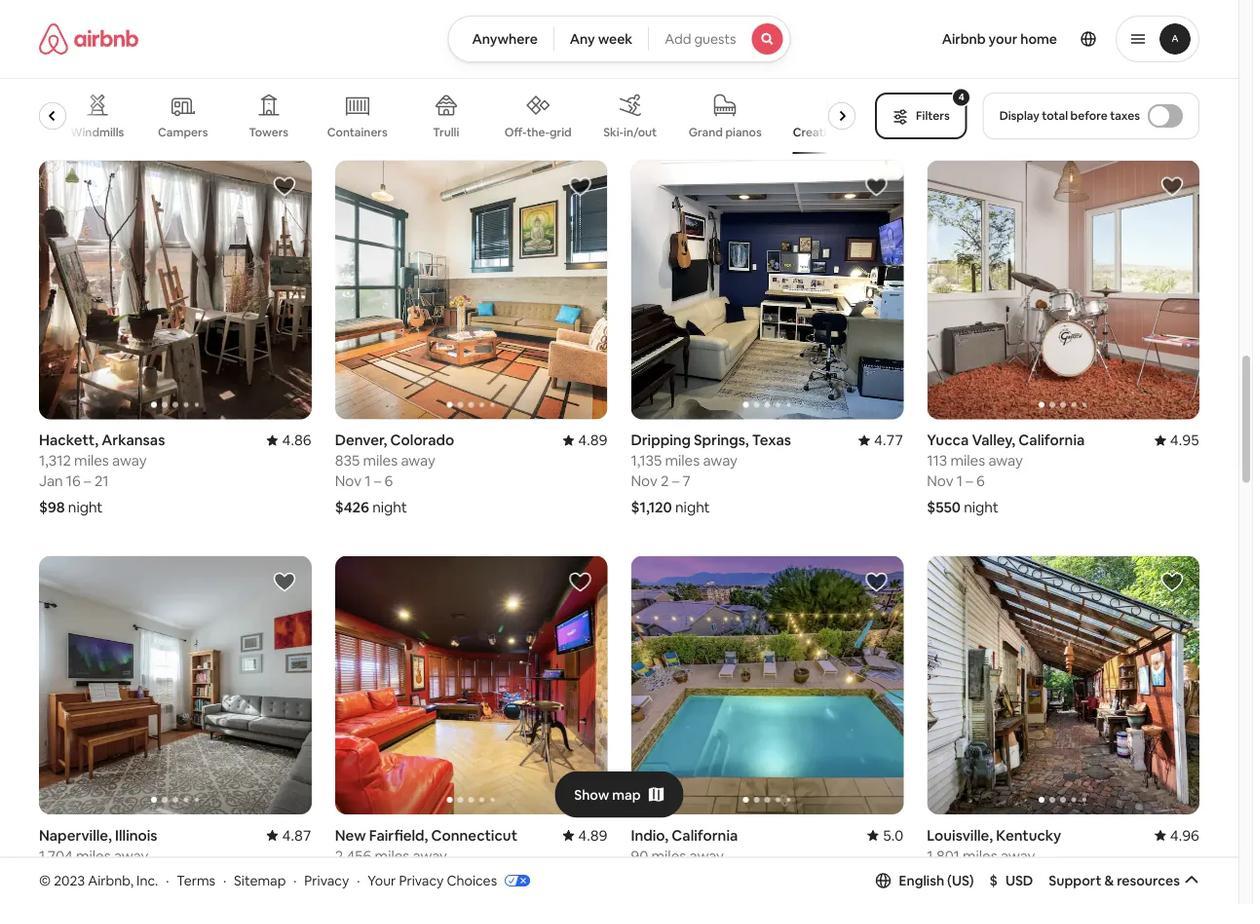 Task type: locate. For each thing, give the bounding box(es) containing it.
your
[[368, 872, 396, 889]]

4.86
[[282, 430, 312, 449]]

4.96 out of 5 average rating image
[[1154, 826, 1199, 845]]

4.89 out of 5 average rating image down show
[[562, 826, 608, 845]]

12 down the 3,040
[[661, 76, 675, 95]]

– inside nov 7 – 12 $170 night
[[968, 76, 975, 95]]

1 vertical spatial california
[[1019, 430, 1085, 449]]

1 vertical spatial new
[[335, 826, 366, 845]]

add guests
[[665, 30, 736, 48]]

4.89 for 2nd 4.89 out of 5 average rating image from the bottom
[[578, 430, 608, 449]]

away right '113'
[[988, 451, 1023, 470]]

· right "inc."
[[166, 872, 169, 889]]

louisville,
[[927, 826, 993, 845]]

12 down the fairplay, colorado at the right top
[[978, 76, 993, 95]]

1 vertical spatial 4.89 out of 5 average rating image
[[562, 826, 608, 845]]

7 inside nov 7 – 12 $170 night
[[957, 76, 965, 95]]

night inside cabrera, dominican republic 3,040 miles away nov 12 – 18 $12,000 night
[[688, 102, 722, 121]]

yucca up nov 6 – 11 $226
[[335, 35, 377, 54]]

add to wishlist: naperville, illinois image
[[273, 570, 296, 594]]

1 horizontal spatial 12
[[978, 76, 993, 95]]

0 vertical spatial 5.0
[[587, 35, 608, 54]]

1 horizontal spatial 5.0
[[883, 826, 904, 845]]

miles down indio,
[[651, 846, 686, 865]]

miles down the mountainville,
[[78, 56, 113, 75]]

away inside yucca valley, california 113 miles away nov 1 – 6 $550 night
[[988, 451, 1023, 470]]

california inside yucca valley, california 113 miles away nov 1 – 6 $550 night
[[1019, 430, 1085, 449]]

1 vertical spatial colorado
[[390, 430, 454, 449]]

7 up $170 on the right of the page
[[957, 76, 965, 95]]

1 12 from the left
[[661, 76, 675, 95]]

group for naperville, illinois
[[39, 556, 312, 815]]

group for dripping springs, texas
[[631, 160, 904, 419]]

away down springs,
[[703, 451, 737, 470]]

0 vertical spatial colorado
[[986, 35, 1050, 54]]

terms link
[[177, 872, 215, 889]]

away down illinois
[[114, 846, 148, 865]]

$1,120
[[631, 498, 672, 517]]

4.89 left dripping at the right top of the page
[[578, 430, 608, 449]]

0 vertical spatial 4.89 out of 5 average rating image
[[562, 430, 608, 449]]

4.89 down show
[[578, 826, 608, 845]]

0 vertical spatial valley,
[[380, 35, 423, 54]]

16 inside naperville, illinois 1,704 miles away nov 11 – 16
[[95, 867, 109, 886]]

valley, inside yucca valley, california 113 miles away nov 1 – 6 $550 night
[[972, 430, 1015, 449]]

6 inside louisville, kentucky 1,801 miles away nov 1 – 6
[[976, 867, 985, 886]]

nov up $226
[[335, 76, 362, 95]]

any week
[[570, 30, 633, 48]]

springs,
[[694, 430, 749, 449]]

$226
[[335, 102, 369, 121]]

16
[[66, 471, 81, 490], [95, 867, 109, 886]]

away up your privacy choices
[[413, 846, 447, 865]]

1 inside mountainville, new york 2,425 miles away nov 1 – 6 $2,499 night
[[69, 76, 75, 95]]

1 for mountainville, new york 2,425 miles away nov 1 – 6 $2,499 night
[[69, 76, 75, 95]]

7
[[957, 76, 965, 95], [683, 471, 691, 490]]

1 horizontal spatial new
[[335, 826, 366, 845]]

away right 835
[[401, 451, 435, 470]]

night up windmills
[[89, 102, 123, 121]]

2 12 from the left
[[978, 76, 993, 95]]

republic
[[770, 35, 830, 54]]

0 horizontal spatial privacy
[[304, 872, 349, 889]]

home
[[1020, 30, 1057, 48]]

1 inside new fairfield, connecticut 2,456 miles away nov 1 – 6
[[365, 867, 371, 886]]

11 down the yucca valley, california
[[387, 76, 399, 95]]

grand pianos
[[689, 125, 762, 140]]

1,801
[[927, 846, 959, 865]]

support & resources
[[1049, 872, 1180, 889]]

– inside mountainville, new york 2,425 miles away nov 1 – 6 $2,499 night
[[78, 76, 85, 95]]

2 horizontal spatial california
[[1019, 430, 1085, 449]]

16 inside hackett, arkansas 1,312 miles away jan 16 – 21 $98 night
[[66, 471, 81, 490]]

miles up 2 at right bottom
[[665, 451, 700, 470]]

1 4.89 from the top
[[578, 430, 608, 449]]

0 horizontal spatial 7
[[683, 471, 691, 490]]

1 horizontal spatial valley,
[[972, 430, 1015, 449]]

miles down fairfield,
[[375, 846, 410, 865]]

12 inside nov 7 – 12 $170 night
[[978, 76, 993, 95]]

– inside louisville, kentucky 1,801 miles away nov 1 – 6
[[966, 867, 973, 886]]

2 vertical spatial california
[[672, 826, 738, 845]]

yucca up '113'
[[927, 430, 969, 449]]

0 horizontal spatial colorado
[[390, 430, 454, 449]]

1 up $550
[[957, 471, 963, 490]]

0 horizontal spatial 11
[[69, 867, 81, 886]]

0 vertical spatial 11
[[387, 76, 399, 95]]

new up 2,456
[[335, 826, 366, 845]]

nov inside cabrera, dominican republic 3,040 miles away nov 12 – 18 $12,000 night
[[631, 76, 658, 95]]

night down 21
[[68, 498, 103, 517]]

add to wishlist: indio, california image
[[865, 570, 888, 594]]

night inside the denver, colorado 835 miles away nov 1 – 6 $426 night
[[372, 498, 407, 517]]

1 vertical spatial 7
[[683, 471, 691, 490]]

0 horizontal spatial 16
[[66, 471, 81, 490]]

california
[[427, 35, 493, 54], [1019, 430, 1085, 449], [672, 826, 738, 845]]

your privacy choices link
[[368, 872, 530, 891]]

display total before taxes button
[[983, 93, 1199, 139]]

1 vertical spatial 4.89
[[578, 826, 608, 845]]

away right 90
[[689, 846, 724, 865]]

nov inside mountainville, new york 2,425 miles away nov 1 – 6 $2,499 night
[[39, 76, 66, 95]]

trulli
[[433, 125, 460, 140]]

$170
[[927, 102, 959, 121]]

12 inside cabrera, dominican republic 3,040 miles away nov 12 – 18 $12,000 night
[[661, 76, 675, 95]]

nov 6 – 11 $226
[[335, 76, 399, 121]]

nov down '113'
[[927, 471, 953, 490]]

11 inside nov 6 – 11 $226
[[387, 76, 399, 95]]

show
[[574, 786, 609, 803]]

1 horizontal spatial 16
[[95, 867, 109, 886]]

11 down 1,704
[[69, 867, 81, 886]]

12
[[661, 76, 675, 95], [978, 76, 993, 95]]

0 horizontal spatial 12
[[661, 76, 675, 95]]

1 horizontal spatial 11
[[387, 76, 399, 95]]

4.86 out of 5 average rating image
[[267, 430, 312, 449]]

1 for yucca valley, california 113 miles away nov 1 – 6 $550 night
[[957, 471, 963, 490]]

yucca for yucca valley, california 113 miles away nov 1 – 6 $550 night
[[927, 430, 969, 449]]

1 vertical spatial 16
[[95, 867, 109, 886]]

6 inside yucca valley, california 113 miles away nov 1 – 6 $550 night
[[976, 471, 985, 490]]

0 horizontal spatial california
[[427, 35, 493, 54]]

miles inside mountainville, new york 2,425 miles away nov 1 – 6 $2,499 night
[[78, 56, 113, 75]]

privacy
[[304, 872, 349, 889], [399, 872, 444, 889]]

taxes
[[1110, 108, 1140, 123]]

1 horizontal spatial privacy
[[399, 872, 444, 889]]

dripping
[[631, 430, 691, 449]]

2 4.89 from the top
[[578, 826, 608, 845]]

yucca
[[335, 35, 377, 54], [927, 430, 969, 449]]

2,425
[[39, 56, 75, 75]]

6
[[89, 76, 97, 95], [365, 76, 373, 95], [385, 471, 393, 490], [976, 471, 985, 490], [385, 867, 393, 886], [976, 867, 985, 886]]

add to wishlist: denver, colorado image
[[569, 175, 592, 198]]

display total before taxes
[[999, 108, 1140, 123]]

night right $426
[[372, 498, 407, 517]]

yucca inside yucca valley, california 113 miles away nov 1 – 6 $550 night
[[927, 430, 969, 449]]

anywhere button
[[448, 16, 554, 62]]

nov down 1,801
[[927, 867, 953, 886]]

nov inside nov 6 – 11 $226
[[335, 76, 362, 95]]

18
[[689, 76, 703, 95]]

1 down 2,456
[[365, 867, 371, 886]]

nov down 835
[[335, 471, 362, 490]]

1 horizontal spatial california
[[672, 826, 738, 845]]

4.85 out of 5 average rating image
[[1154, 35, 1199, 54]]

113
[[927, 451, 947, 470]]

miles up 21
[[74, 451, 109, 470]]

choices
[[447, 872, 497, 889]]

texas
[[752, 430, 791, 449]]

away inside louisville, kentucky 1,801 miles away nov 1 – 6
[[1001, 846, 1035, 865]]

privacy right your
[[399, 872, 444, 889]]

1 for new fairfield, connecticut 2,456 miles away nov 1 – 6
[[365, 867, 371, 886]]

– inside hackett, arkansas 1,312 miles away jan 16 – 21 $98 night
[[84, 471, 91, 490]]

support & resources button
[[1049, 872, 1199, 889]]

colorado
[[986, 35, 1050, 54], [390, 430, 454, 449]]

miles right '113'
[[950, 451, 985, 470]]

0 horizontal spatial new
[[137, 35, 168, 54]]

1 horizontal spatial 7
[[957, 76, 965, 95]]

0 vertical spatial 7
[[957, 76, 965, 95]]

miles up $
[[963, 846, 997, 865]]

away down the mountainville,
[[116, 56, 151, 75]]

1 horizontal spatial yucca
[[927, 430, 969, 449]]

(us)
[[947, 872, 974, 889]]

1 inside louisville, kentucky 1,801 miles away nov 1 – 6
[[957, 867, 963, 886]]

group for new fairfield, connecticut
[[335, 556, 608, 815]]

new inside mountainville, new york 2,425 miles away nov 1 – 6 $2,499 night
[[137, 35, 168, 54]]

dripping springs, texas 1,135 miles away nov 2 – 7 $1,120 night
[[631, 430, 791, 517]]

1
[[69, 76, 75, 95], [365, 471, 371, 490], [957, 471, 963, 490], [365, 867, 371, 886], [957, 867, 963, 886]]

add guests button
[[648, 16, 791, 62]]

sitemap link
[[234, 872, 286, 889]]

mountainville, new york 2,425 miles away nov 1 – 6 $2,499 night
[[39, 35, 202, 121]]

16 right jan
[[66, 471, 81, 490]]

colorado for denver, colorado 835 miles away nov 1 – 6 $426 night
[[390, 430, 454, 449]]

english (us) button
[[876, 872, 974, 889]]

miles inside cabrera, dominican republic 3,040 miles away nov 12 – 18 $12,000 night
[[672, 56, 706, 75]]

11 inside naperville, illinois 1,704 miles away nov 11 – 16
[[69, 867, 81, 886]]

terms
[[177, 872, 215, 889]]

night inside yucca valley, california 113 miles away nov 1 – 6 $550 night
[[964, 498, 999, 517]]

1,704
[[39, 846, 73, 865]]

miles down denver,
[[363, 451, 398, 470]]

0 vertical spatial yucca
[[335, 35, 377, 54]]

1 down 1,801
[[957, 867, 963, 886]]

1 vertical spatial valley,
[[972, 430, 1015, 449]]

4.89 for 2nd 4.89 out of 5 average rating image from the top
[[578, 826, 608, 845]]

yucca for yucca valley, california
[[335, 35, 377, 54]]

colorado inside the denver, colorado 835 miles away nov 1 – 6 $426 night
[[390, 430, 454, 449]]

new fairfield, connecticut 2,456 miles away nov 1 – 6
[[335, 826, 517, 886]]

night inside hackett, arkansas 1,312 miles away jan 16 – 21 $98 night
[[68, 498, 103, 517]]

group containing off-the-grid
[[39, 78, 881, 154]]

nov down 1,704
[[39, 867, 66, 886]]

miles inside the dripping springs, texas 1,135 miles away nov 2 – 7 $1,120 night
[[665, 451, 700, 470]]

3 · from the left
[[294, 872, 297, 889]]

denver, colorado 835 miles away nov 1 – 6 $426 night
[[335, 430, 454, 517]]

4.89
[[578, 430, 608, 449], [578, 826, 608, 845]]

0 vertical spatial new
[[137, 35, 168, 54]]

4.89 out of 5 average rating image left dripping at the right top of the page
[[562, 430, 608, 449]]

show map button
[[555, 771, 684, 818]]

1 vertical spatial yucca
[[927, 430, 969, 449]]

away down the dominican
[[710, 56, 744, 75]]

profile element
[[814, 0, 1199, 78]]

1 up $426
[[365, 471, 371, 490]]

valley, for yucca valley, california
[[380, 35, 423, 54]]

privacy down 2,456
[[304, 872, 349, 889]]

night right $170 on the right of the page
[[962, 102, 997, 121]]

16 right 2023
[[95, 867, 109, 886]]

7 inside the dripping springs, texas 1,135 miles away nov 2 – 7 $1,120 night
[[683, 471, 691, 490]]

any week button
[[553, 16, 649, 62]]

night right $550
[[964, 498, 999, 517]]

1 inside yucca valley, california 113 miles away nov 1 – 6 $550 night
[[957, 471, 963, 490]]

filters button
[[875, 93, 967, 139]]

0 vertical spatial 16
[[66, 471, 81, 490]]

away inside naperville, illinois 1,704 miles away nov 11 – 16
[[114, 846, 148, 865]]

4.85
[[1170, 35, 1199, 54]]

· left your
[[357, 872, 360, 889]]

away down kentucky
[[1001, 846, 1035, 865]]

group
[[39, 78, 881, 154], [39, 160, 312, 419], [335, 160, 608, 419], [631, 160, 904, 419], [927, 160, 1199, 419], [39, 556, 312, 815], [335, 556, 608, 815], [631, 556, 904, 815], [927, 556, 1199, 815]]

new left york
[[137, 35, 168, 54]]

inc.
[[136, 872, 158, 889]]

· right terms
[[223, 872, 226, 889]]

show map
[[574, 786, 641, 803]]

· left privacy link
[[294, 872, 297, 889]]

1 down 2,425
[[69, 76, 75, 95]]

night right $1,120
[[675, 498, 710, 517]]

0 horizontal spatial valley,
[[380, 35, 423, 54]]

california inside the indio, california 90 miles away
[[672, 826, 738, 845]]

nov down 2,425
[[39, 76, 66, 95]]

1 vertical spatial 5.0
[[883, 826, 904, 845]]

0 horizontal spatial yucca
[[335, 35, 377, 54]]

4.89 out of 5 average rating image
[[562, 430, 608, 449], [562, 826, 608, 845]]

miles up © 2023 airbnb, inc. ·
[[76, 846, 111, 865]]

ski-
[[604, 125, 624, 140]]

nov 7 – 12 $170 night
[[927, 76, 997, 121]]

·
[[166, 872, 169, 889], [223, 872, 226, 889], [294, 872, 297, 889], [357, 872, 360, 889]]

1 horizontal spatial colorado
[[986, 35, 1050, 54]]

None search field
[[448, 16, 791, 62]]

0 vertical spatial california
[[427, 35, 493, 54]]

miles inside yucca valley, california 113 miles away nov 1 – 6 $550 night
[[950, 451, 985, 470]]

6 inside new fairfield, connecticut 2,456 miles away nov 1 – 6
[[385, 867, 393, 886]]

7 right 2 at right bottom
[[683, 471, 691, 490]]

night up grand
[[688, 102, 722, 121]]

$12,000
[[631, 102, 684, 121]]

nov down 2,456
[[335, 867, 362, 886]]

4.77
[[874, 430, 904, 449]]

2 · from the left
[[223, 872, 226, 889]]

miles up 18
[[672, 56, 706, 75]]

©
[[39, 872, 51, 889]]

– inside naperville, illinois 1,704 miles away nov 11 – 16
[[84, 867, 91, 886]]

5.0 for 5.0 out of 5 average rating icon
[[587, 35, 608, 54]]

away down arkansas
[[112, 451, 147, 470]]

nov up $170 on the right of the page
[[927, 76, 953, 95]]

add
[[665, 30, 691, 48]]

airbnb
[[942, 30, 986, 48]]

5.0 out of 5 average rating image
[[867, 826, 904, 845]]

1 vertical spatial 11
[[69, 867, 81, 886]]

nov down 1,135
[[631, 471, 658, 490]]

louisville, kentucky 1,801 miles away nov 1 – 6
[[927, 826, 1061, 886]]

nov down the 3,040
[[631, 76, 658, 95]]

illinois
[[115, 826, 157, 845]]

indio, california 90 miles away
[[631, 826, 738, 865]]

6 inside the denver, colorado 835 miles away nov 1 – 6 $426 night
[[385, 471, 393, 490]]

off-the-grid
[[505, 124, 572, 140]]

21
[[94, 471, 109, 490]]

4 · from the left
[[357, 872, 360, 889]]

0 horizontal spatial 5.0
[[587, 35, 608, 54]]

valley, for yucca valley, california 113 miles away nov 1 – 6 $550 night
[[972, 430, 1015, 449]]

add to wishlist: hackett, arkansas image
[[273, 175, 296, 198]]

0 vertical spatial 4.89
[[578, 430, 608, 449]]



Task type: describe. For each thing, give the bounding box(es) containing it.
miles inside louisville, kentucky 1,801 miles away nov 1 – 6
[[963, 846, 997, 865]]

– inside the denver, colorado 835 miles away nov 1 – 6 $426 night
[[374, 471, 381, 490]]

ski-in/out
[[604, 125, 657, 140]]

map
[[612, 786, 641, 803]]

group for yucca valley, california
[[927, 160, 1199, 419]]

nov inside yucca valley, california 113 miles away nov 1 – 6 $550 night
[[927, 471, 953, 490]]

nov inside the denver, colorado 835 miles away nov 1 – 6 $426 night
[[335, 471, 362, 490]]

any
[[570, 30, 595, 48]]

$2,499
[[39, 102, 86, 121]]

miles inside new fairfield, connecticut 2,456 miles away nov 1 – 6
[[375, 846, 410, 865]]

$550
[[927, 498, 961, 517]]

$ usd
[[990, 872, 1033, 889]]

group for louisville, kentucky
[[927, 556, 1199, 815]]

towers
[[249, 125, 289, 140]]

naperville, illinois 1,704 miles away nov 11 – 16
[[39, 826, 157, 886]]

away inside the denver, colorado 835 miles away nov 1 – 6 $426 night
[[401, 451, 435, 470]]

1 · from the left
[[166, 872, 169, 889]]

pianos
[[726, 125, 762, 140]]

terms · sitemap · privacy
[[177, 872, 349, 889]]

colorado for fairplay, colorado
[[986, 35, 1050, 54]]

away inside the indio, california 90 miles away
[[689, 846, 724, 865]]

add to wishlist: new fairfield, connecticut image
[[569, 570, 592, 594]]

english
[[899, 872, 944, 889]]

hackett,
[[39, 430, 99, 449]]

$
[[990, 872, 998, 889]]

cabrera,
[[631, 35, 690, 54]]

4.87 out of 5 average rating image
[[267, 826, 312, 845]]

4.77 out of 5 average rating image
[[858, 430, 904, 449]]

night inside the dripping springs, texas 1,135 miles away nov 2 – 7 $1,120 night
[[675, 498, 710, 517]]

© 2023 airbnb, inc. ·
[[39, 872, 169, 889]]

usd
[[1005, 872, 1033, 889]]

nov inside new fairfield, connecticut 2,456 miles away nov 1 – 6
[[335, 867, 362, 886]]

grand
[[689, 125, 723, 140]]

1 4.89 out of 5 average rating image from the top
[[562, 430, 608, 449]]

away inside mountainville, new york 2,425 miles away nov 1 – 6 $2,499 night
[[116, 56, 151, 75]]

before
[[1070, 108, 1108, 123]]

creative spaces
[[793, 125, 881, 140]]

away inside new fairfield, connecticut 2,456 miles away nov 1 – 6
[[413, 846, 447, 865]]

jan
[[39, 471, 63, 490]]

add to wishlist: yucca valley, california image
[[1161, 175, 1184, 198]]

4.95 out of 5 average rating image
[[1154, 430, 1199, 449]]

miles inside naperville, illinois 1,704 miles away nov 11 – 16
[[76, 846, 111, 865]]

1 privacy from the left
[[304, 872, 349, 889]]

naperville,
[[39, 826, 112, 845]]

5.0 out of 5 average rating image
[[571, 35, 608, 54]]

off-
[[505, 124, 527, 140]]

sitemap
[[234, 872, 286, 889]]

– inside cabrera, dominican republic 3,040 miles away nov 12 – 18 $12,000 night
[[678, 76, 686, 95]]

– inside new fairfield, connecticut 2,456 miles away nov 1 – 6
[[374, 867, 381, 886]]

night inside nov 7 – 12 $170 night
[[962, 102, 997, 121]]

&
[[1104, 872, 1114, 889]]

add to wishlist: louisville, kentucky image
[[1161, 570, 1184, 594]]

5.0 for 5.0 out of 5 average rating image
[[883, 826, 904, 845]]

airbnb,
[[88, 872, 133, 889]]

week
[[598, 30, 633, 48]]

display
[[999, 108, 1039, 123]]

fairplay, colorado
[[927, 35, 1050, 54]]

filters
[[916, 108, 950, 123]]

dominican
[[693, 35, 767, 54]]

1,135
[[631, 451, 662, 470]]

kentucky
[[996, 826, 1061, 845]]

denver,
[[335, 430, 387, 449]]

nov inside louisville, kentucky 1,801 miles away nov 1 – 6
[[927, 867, 953, 886]]

– inside the dripping springs, texas 1,135 miles away nov 2 – 7 $1,120 night
[[672, 471, 679, 490]]

$98
[[39, 498, 65, 517]]

california for yucca valley, california
[[427, 35, 493, 54]]

miles inside the denver, colorado 835 miles away nov 1 – 6 $426 night
[[363, 451, 398, 470]]

1 inside the denver, colorado 835 miles away nov 1 – 6 $426 night
[[365, 471, 371, 490]]

6 inside mountainville, new york 2,425 miles away nov 1 – 6 $2,499 night
[[89, 76, 97, 95]]

new inside new fairfield, connecticut 2,456 miles away nov 1 – 6
[[335, 826, 366, 845]]

fairplay,
[[927, 35, 983, 54]]

miles inside hackett, arkansas 1,312 miles away jan 16 – 21 $98 night
[[74, 451, 109, 470]]

night inside mountainville, new york 2,425 miles away nov 1 – 6 $2,499 night
[[89, 102, 123, 121]]

arkansas
[[102, 430, 165, 449]]

$426
[[335, 498, 369, 517]]

grid
[[550, 124, 572, 140]]

guests
[[694, 30, 736, 48]]

90
[[631, 846, 648, 865]]

group for denver, colorado
[[335, 160, 608, 419]]

the-
[[527, 124, 550, 140]]

your
[[989, 30, 1018, 48]]

nov inside naperville, illinois 1,704 miles away nov 11 – 16
[[39, 867, 66, 886]]

nov inside nov 7 – 12 $170 night
[[927, 76, 953, 95]]

2 privacy from the left
[[399, 872, 444, 889]]

– inside nov 6 – 11 $226
[[376, 76, 384, 95]]

mountainville,
[[39, 35, 134, 54]]

2 4.89 out of 5 average rating image from the top
[[562, 826, 608, 845]]

6 inside nov 6 – 11 $226
[[365, 76, 373, 95]]

english (us)
[[899, 872, 974, 889]]

miles inside the indio, california 90 miles away
[[651, 846, 686, 865]]

4.96
[[1170, 826, 1199, 845]]

1,312
[[39, 451, 71, 470]]

in/out
[[624, 125, 657, 140]]

4.95
[[1170, 430, 1199, 449]]

cabrera, dominican republic 3,040 miles away nov 12 – 18 $12,000 night
[[631, 35, 830, 121]]

airbnb your home
[[942, 30, 1057, 48]]

support
[[1049, 872, 1101, 889]]

– inside yucca valley, california 113 miles away nov 1 – 6 $550 night
[[966, 471, 973, 490]]

yucca valley, california
[[335, 35, 493, 54]]

group for hackett, arkansas
[[39, 160, 312, 419]]

york
[[171, 35, 202, 54]]

yucca valley, california 113 miles away nov 1 – 6 $550 night
[[927, 430, 1085, 517]]

fairfield,
[[369, 826, 428, 845]]

campers
[[158, 125, 209, 140]]

away inside hackett, arkansas 1,312 miles away jan 16 – 21 $98 night
[[112, 451, 147, 470]]

group for indio, california
[[631, 556, 904, 815]]

spaces
[[843, 125, 881, 140]]

none search field containing anywhere
[[448, 16, 791, 62]]

resources
[[1117, 872, 1180, 889]]

nov inside the dripping springs, texas 1,135 miles away nov 2 – 7 $1,120 night
[[631, 471, 658, 490]]

california for yucca valley, california 113 miles away nov 1 – 6 $550 night
[[1019, 430, 1085, 449]]

add to wishlist: dripping springs, texas image
[[865, 175, 888, 198]]

away inside cabrera, dominican republic 3,040 miles away nov 12 – 18 $12,000 night
[[710, 56, 744, 75]]

windmills
[[71, 125, 125, 140]]

2023
[[54, 872, 85, 889]]

away inside the dripping springs, texas 1,135 miles away nov 2 – 7 $1,120 night
[[703, 451, 737, 470]]



Task type: vqa. For each thing, say whether or not it's contained in the screenshot.


